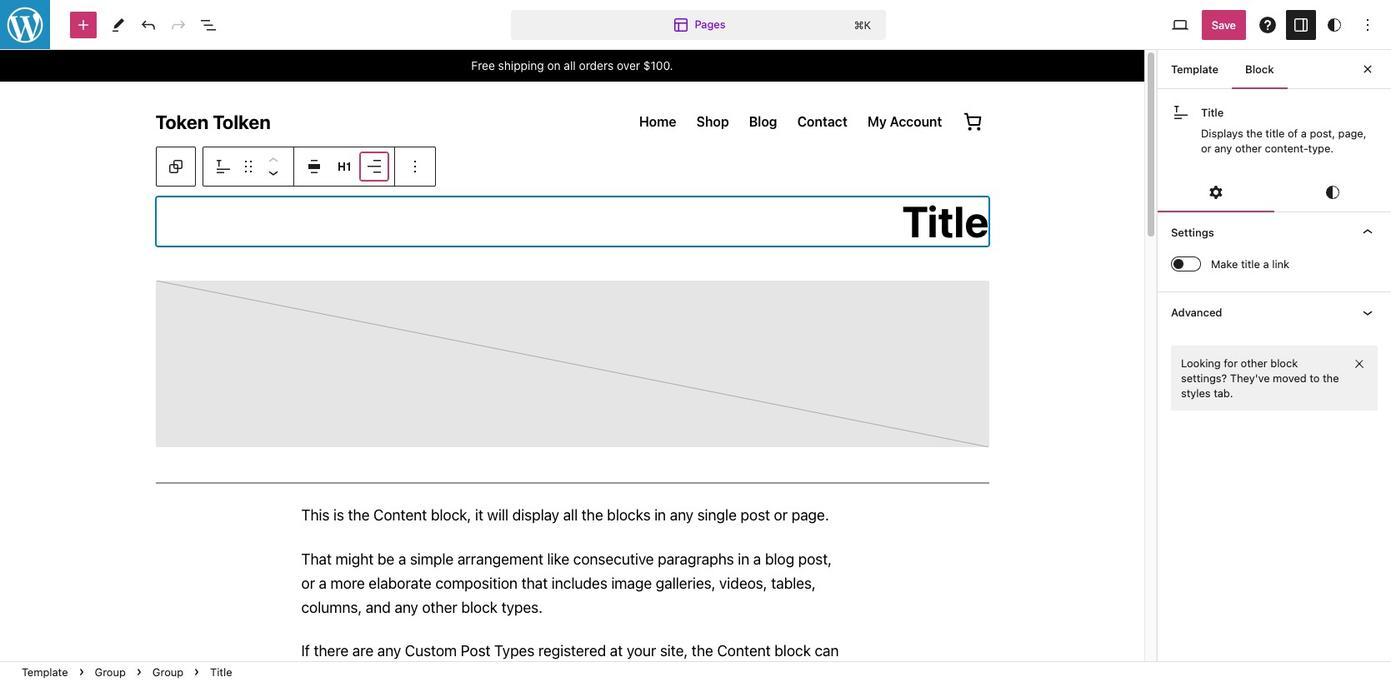 Task type: vqa. For each thing, say whether or not it's contained in the screenshot.
"BY:"
no



Task type: describe. For each thing, give the bounding box(es) containing it.
moved
[[1273, 372, 1307, 385]]

settings button
[[1158, 213, 1392, 253]]

other inside 'title displays the title of a post, page, or any other content-type.'
[[1236, 142, 1262, 155]]

make title a link
[[1212, 258, 1290, 271]]

options image
[[1358, 15, 1378, 35]]

dismiss hint image
[[1353, 357, 1367, 371]]

save
[[1212, 18, 1237, 31]]

change level image
[[334, 157, 354, 177]]

styles image
[[1325, 15, 1345, 35]]

1 horizontal spatial template button
[[1158, 49, 1232, 89]]

page,
[[1339, 127, 1367, 140]]

toggle block inserter image
[[73, 15, 93, 35]]

editor top bar region
[[0, 0, 1392, 50]]

block breadcrumb list
[[0, 663, 254, 683]]

0 horizontal spatial a
[[1264, 258, 1270, 271]]

the inside looking for other block settings? they've moved to the styles tab.
[[1323, 372, 1340, 385]]

or
[[1201, 142, 1212, 155]]

list view image
[[198, 15, 218, 35]]

title inside 'title displays the title of a post, page, or any other content-type.'
[[1266, 127, 1285, 140]]

tab.
[[1214, 387, 1234, 400]]

title for title
[[210, 666, 232, 679]]

styles image
[[1323, 183, 1343, 203]]

block button
[[1232, 49, 1288, 89]]

site icon image
[[0, 0, 52, 51]]

1 group button from the left
[[88, 663, 132, 683]]

styles
[[1181, 387, 1211, 400]]

content-
[[1265, 142, 1309, 155]]

⌘k
[[854, 18, 871, 31]]

for
[[1224, 356, 1238, 370]]

2 group button from the left
[[146, 663, 190, 683]]

title displays the title of a post, page, or any other content-type.
[[1201, 106, 1367, 155]]

0 horizontal spatial title
[[1241, 258, 1261, 271]]

2 group from the left
[[152, 666, 184, 680]]

template inside block breadcrumb list
[[22, 666, 68, 680]]

save button
[[1202, 10, 1247, 40]]

advanced button
[[1158, 292, 1392, 332]]

align image
[[304, 157, 324, 177]]

1 vertical spatial settings image
[[1207, 183, 1227, 203]]

0 horizontal spatial template button
[[15, 663, 75, 683]]

any
[[1215, 142, 1233, 155]]

1 horizontal spatial template
[[1171, 63, 1219, 76]]

a inside 'title displays the title of a post, page, or any other content-type.'
[[1301, 127, 1307, 140]]



Task type: locate. For each thing, give the bounding box(es) containing it.
0 vertical spatial settings image
[[1292, 15, 1312, 35]]

a left "link"
[[1264, 258, 1270, 271]]

move up image
[[263, 151, 283, 171]]

move down image
[[263, 163, 283, 183]]

0 vertical spatial title
[[1266, 127, 1285, 140]]

close settings image
[[1358, 59, 1378, 79]]

title
[[1201, 106, 1224, 119], [210, 666, 232, 679]]

title left of
[[1266, 127, 1285, 140]]

template button
[[1158, 49, 1232, 89], [15, 663, 75, 683]]

tab panel
[[1158, 212, 1392, 411]]

0 vertical spatial other
[[1236, 142, 1262, 155]]

the inside 'title displays the title of a post, page, or any other content-type.'
[[1247, 127, 1263, 140]]

0 vertical spatial a
[[1301, 127, 1307, 140]]

pages
[[695, 17, 726, 31]]

undo image
[[138, 15, 158, 35]]

the right to
[[1323, 372, 1340, 385]]

tools image
[[108, 15, 128, 35]]

block
[[1271, 356, 1298, 370]]

type.
[[1309, 142, 1334, 155]]

the right displays
[[1247, 127, 1263, 140]]

group
[[95, 666, 126, 680], [152, 666, 184, 680]]

1 vertical spatial template
[[22, 666, 68, 680]]

help image
[[1258, 15, 1278, 35]]

title for title displays the title of a post, page, or any other content-type.
[[1201, 106, 1224, 119]]

looking
[[1181, 356, 1221, 370]]

other
[[1236, 142, 1262, 155], [1241, 356, 1268, 370]]

the
[[1247, 127, 1263, 140], [1323, 372, 1340, 385]]

0 horizontal spatial title
[[210, 666, 232, 679]]

a right of
[[1301, 127, 1307, 140]]

1 vertical spatial title
[[210, 666, 232, 679]]

title inside 'title displays the title of a post, page, or any other content-type.'
[[1201, 106, 1224, 119]]

tab list
[[1158, 173, 1392, 213]]

1 vertical spatial other
[[1241, 356, 1268, 370]]

1 horizontal spatial title
[[1266, 127, 1285, 140]]

block
[[1246, 63, 1274, 76]]

to
[[1310, 372, 1320, 385]]

0 vertical spatial title
[[1201, 106, 1224, 119]]

make
[[1212, 258, 1239, 271]]

template
[[1171, 63, 1219, 76], [22, 666, 68, 680]]

they've
[[1230, 372, 1270, 385]]

other up they've
[[1241, 356, 1268, 370]]

1 vertical spatial title
[[1241, 258, 1261, 271]]

advanced
[[1171, 306, 1223, 319]]

1 group from the left
[[95, 666, 126, 680]]

post,
[[1310, 127, 1336, 140]]

1 horizontal spatial settings image
[[1292, 15, 1312, 35]]

redo image
[[168, 15, 188, 35]]

title inside block breadcrumb list
[[210, 666, 232, 679]]

options image
[[405, 157, 425, 177]]

settings image
[[1292, 15, 1312, 35], [1207, 183, 1227, 203]]

settings image down the any
[[1207, 183, 1227, 203]]

title
[[1266, 127, 1285, 140], [1241, 258, 1261, 271]]

title right make
[[1241, 258, 1261, 271]]

link
[[1273, 258, 1290, 271]]

1 vertical spatial template button
[[15, 663, 75, 683]]

0 horizontal spatial template
[[22, 666, 68, 680]]

0 horizontal spatial settings image
[[1207, 183, 1227, 203]]

drag image
[[238, 157, 258, 177]]

0 horizontal spatial the
[[1247, 127, 1263, 140]]

group button
[[88, 663, 132, 683], [146, 663, 190, 683]]

other right the any
[[1236, 142, 1262, 155]]

view image
[[1171, 15, 1191, 35]]

0 vertical spatial template
[[1171, 63, 1219, 76]]

settings
[[1171, 226, 1215, 240]]

0 horizontal spatial group button
[[88, 663, 132, 683]]

1 horizontal spatial the
[[1323, 372, 1340, 385]]

of
[[1288, 127, 1298, 140]]

1 horizontal spatial title
[[1201, 106, 1224, 119]]

align text image
[[364, 157, 384, 177]]

0 vertical spatial template button
[[1158, 49, 1232, 89]]

a
[[1301, 127, 1307, 140], [1264, 258, 1270, 271]]

settings?
[[1181, 372, 1228, 385]]

1 vertical spatial the
[[1323, 372, 1340, 385]]

displays
[[1201, 127, 1244, 140]]

tab panel containing settings
[[1158, 212, 1392, 411]]

looking for other block settings? they've moved to the styles tab.
[[1181, 356, 1340, 400]]

settings image right help 'image'
[[1292, 15, 1312, 35]]

1 horizontal spatial group
[[152, 666, 184, 680]]

other inside looking for other block settings? they've moved to the styles tab.
[[1241, 356, 1268, 370]]

0 horizontal spatial group
[[95, 666, 126, 680]]

1 horizontal spatial group button
[[146, 663, 190, 683]]

1 horizontal spatial a
[[1301, 127, 1307, 140]]

0 vertical spatial the
[[1247, 127, 1263, 140]]

1 vertical spatial a
[[1264, 258, 1270, 271]]



